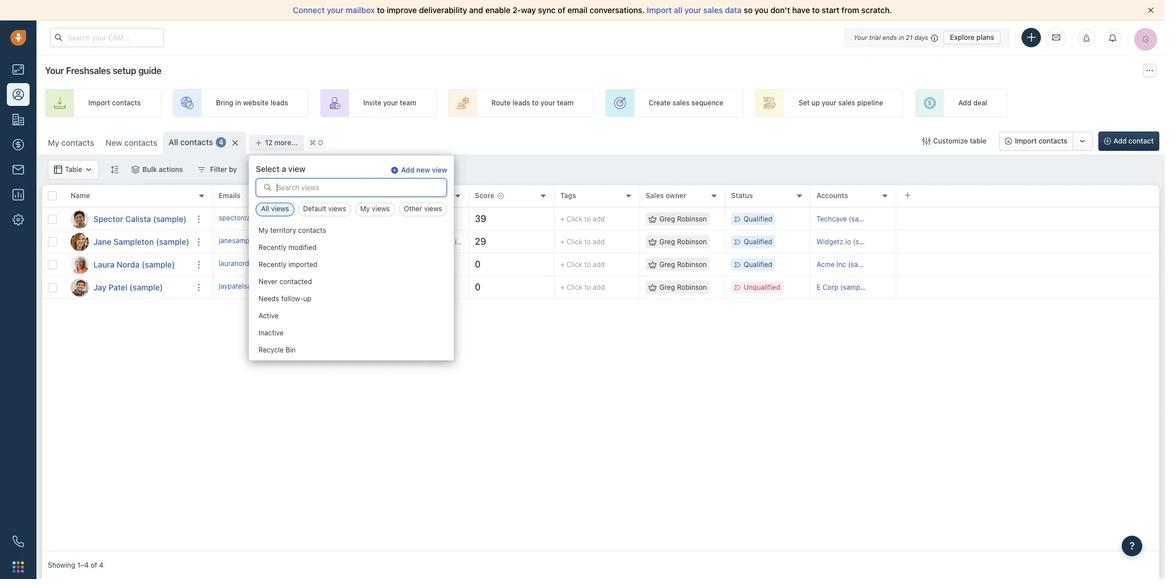 Task type: locate. For each thing, give the bounding box(es) containing it.
import down your freshsales setup guide
[[88, 99, 110, 107]]

1 vertical spatial your
[[45, 66, 64, 76]]

press space to select this row. row containing laura norda (sample)
[[42, 254, 213, 276]]

jay patel (sample) link
[[93, 282, 163, 293]]

2 horizontal spatial my
[[360, 205, 370, 213]]

2 qualified from the top
[[744, 238, 773, 246]]

1 vertical spatial import
[[88, 99, 110, 107]]

cell for acme inc (sample)
[[897, 254, 1160, 276]]

acme inc (sample) link
[[817, 260, 877, 269]]

1 horizontal spatial leads
[[513, 99, 530, 107]]

views inside default views button
[[328, 205, 346, 213]]

qualified for 29
[[744, 238, 773, 246]]

greg for acme inc (sample)
[[660, 260, 676, 269]]

1 vertical spatial import contacts
[[1016, 137, 1068, 145]]

0 vertical spatial 4
[[219, 138, 224, 147]]

0 horizontal spatial container_wx8msf4aqz5i3rn1 image
[[132, 166, 140, 174]]

3 robinson from the top
[[677, 260, 707, 269]]

4 greg from the top
[[660, 283, 676, 292]]

contact
[[1129, 137, 1154, 145]]

your
[[327, 5, 344, 15], [685, 5, 702, 15], [383, 99, 398, 107], [541, 99, 556, 107], [822, 99, 837, 107]]

1 vertical spatial 0
[[475, 282, 481, 292]]

add inside button
[[1114, 137, 1127, 145]]

robinson for e corp (sample)
[[677, 283, 707, 292]]

views up 3684945781
[[328, 205, 346, 213]]

2 container_wx8msf4aqz5i3rn1 image from the left
[[198, 166, 206, 174]]

2 + click to add from the top
[[561, 238, 605, 246]]

spectorcalista@gmail.com
[[219, 214, 303, 222]]

4
[[219, 138, 224, 147], [99, 562, 104, 570]]

2 j image from the top
[[71, 278, 89, 297]]

(sample) right the inc
[[849, 260, 877, 269]]

2 greg from the top
[[660, 238, 676, 246]]

39
[[475, 214, 487, 224]]

default
[[303, 205, 326, 213]]

4 views from the left
[[424, 205, 442, 213]]

connect your mailbox link
[[293, 5, 377, 15]]

cell for e corp (sample)
[[897, 276, 1160, 299]]

all for views
[[261, 205, 269, 213]]

jaypatelsample@gmail.com
[[219, 282, 306, 291]]

container_wx8msf4aqz5i3rn1 image inside customize table button
[[923, 137, 931, 145]]

press space to select this row. row containing 29
[[213, 231, 1160, 254]]

have
[[793, 5, 811, 15]]

press space to select this row. row containing 39
[[213, 208, 1160, 231]]

0 horizontal spatial import contacts
[[88, 99, 141, 107]]

(sample) right corp
[[841, 283, 869, 292]]

all views
[[261, 205, 289, 213]]

enable
[[486, 5, 511, 15]]

2 0 from the top
[[475, 282, 481, 292]]

2 row group from the left
[[213, 208, 1160, 299]]

plans
[[977, 33, 995, 41]]

1 robinson from the top
[[677, 215, 707, 223]]

1 row group from the left
[[42, 208, 213, 299]]

my down "search views" search field on the top left of page
[[360, 205, 370, 213]]

0 vertical spatial all
[[169, 137, 178, 147]]

greg robinson for widgetz.io (sample)
[[660, 238, 707, 246]]

lauranordasample@gmail.com
[[219, 259, 316, 268]]

emails
[[219, 192, 241, 200]]

1 greg robinson from the top
[[660, 215, 707, 223]]

import left all
[[647, 5, 672, 15]]

sales right "create"
[[673, 99, 690, 107]]

of right sync
[[558, 5, 566, 15]]

press space to select this row. row containing jane sampleton (sample)
[[42, 231, 213, 254]]

0 horizontal spatial up
[[304, 295, 312, 303]]

other views button
[[399, 203, 448, 217]]

1 container_wx8msf4aqz5i3rn1 image from the left
[[132, 166, 140, 174]]

1 horizontal spatial of
[[558, 5, 566, 15]]

sales left the 'pipeline'
[[839, 99, 856, 107]]

deal
[[974, 99, 988, 107]]

(sample)
[[153, 214, 187, 224], [849, 215, 878, 223], [156, 237, 189, 246], [854, 238, 882, 246], [142, 260, 175, 269], [849, 260, 877, 269], [130, 282, 163, 292], [841, 283, 869, 292]]

4 greg robinson from the top
[[660, 283, 707, 292]]

recently modified
[[259, 244, 317, 252]]

up down contacted
[[304, 295, 312, 303]]

1 vertical spatial my
[[360, 205, 370, 213]]

recently
[[259, 244, 287, 252], [259, 261, 287, 269]]

3 qualified from the top
[[744, 260, 773, 269]]

0 vertical spatial import
[[647, 5, 672, 15]]

widgetz.io
[[817, 238, 852, 246]]

views for default views
[[328, 205, 346, 213]]

conversations.
[[590, 5, 645, 15]]

2 vertical spatial my
[[259, 226, 269, 235]]

(sample) for acme inc (sample)
[[849, 260, 877, 269]]

(sample) for laura norda (sample)
[[142, 260, 175, 269]]

techcave
[[817, 215, 847, 223]]

1 + click to add from the top
[[561, 215, 605, 223]]

in left 21
[[899, 33, 905, 41]]

add down other
[[396, 215, 409, 223]]

follow-
[[282, 295, 304, 303]]

2 greg robinson from the top
[[660, 238, 707, 246]]

contacts inside import contacts link
[[112, 99, 141, 107]]

jane
[[93, 237, 112, 246]]

1 horizontal spatial 4
[[219, 138, 224, 147]]

next activity
[[390, 192, 432, 200]]

1 horizontal spatial sales
[[704, 5, 723, 15]]

(sample) for jane sampleton (sample)
[[156, 237, 189, 246]]

bulk actions
[[143, 165, 183, 174]]

1 vertical spatial of
[[91, 562, 97, 570]]

2 recently from the top
[[259, 261, 287, 269]]

1 views from the left
[[271, 205, 289, 213]]

0 horizontal spatial my
[[48, 138, 59, 148]]

0 horizontal spatial team
[[400, 99, 417, 107]]

21
[[906, 33, 913, 41]]

select
[[256, 164, 280, 174]]

3 views from the left
[[372, 205, 390, 213]]

of right 1–4
[[91, 562, 97, 570]]

container_wx8msf4aqz5i3rn1 image
[[132, 166, 140, 174], [198, 166, 206, 174]]

container_wx8msf4aqz5i3rn1 image left the filter
[[198, 166, 206, 174]]

you
[[755, 5, 769, 15]]

j image
[[71, 233, 89, 251], [71, 278, 89, 297]]

click for jaypatelsample@gmail.com + click to add
[[567, 283, 583, 292]]

jane sampleton (sample)
[[93, 237, 189, 246]]

1 0 from the top
[[475, 259, 481, 270]]

qualified for 0
[[744, 260, 773, 269]]

1 horizontal spatial all
[[261, 205, 269, 213]]

0 horizontal spatial of
[[91, 562, 97, 570]]

j image left jane
[[71, 233, 89, 251]]

0 horizontal spatial in
[[235, 99, 241, 107]]

my up 'table' popup button on the left
[[48, 138, 59, 148]]

close image
[[1149, 7, 1154, 13]]

accounts
[[817, 192, 849, 200]]

my inside "my views" button
[[360, 205, 370, 213]]

0
[[475, 259, 481, 270], [475, 282, 481, 292]]

create
[[649, 99, 671, 107]]

0 vertical spatial of
[[558, 5, 566, 15]]

your left mailbox
[[327, 5, 344, 15]]

row group
[[42, 208, 213, 299], [213, 208, 1160, 299]]

1 vertical spatial in
[[235, 99, 241, 107]]

cell
[[897, 208, 1160, 230], [897, 231, 1160, 253], [897, 254, 1160, 276], [897, 276, 1160, 299]]

unqualified
[[744, 283, 781, 292]]

1 vertical spatial qualified
[[744, 238, 773, 246]]

0 vertical spatial recently
[[259, 244, 287, 252]]

in right bring
[[235, 99, 241, 107]]

4 + click to add from the top
[[561, 283, 605, 292]]

1 horizontal spatial my
[[259, 226, 269, 235]]

1 vertical spatial up
[[304, 295, 312, 303]]

0 vertical spatial in
[[899, 33, 905, 41]]

deliverability
[[419, 5, 467, 15]]

1 horizontal spatial up
[[812, 99, 820, 107]]

j image for jane sampleton (sample)
[[71, 233, 89, 251]]

robinson for widgetz.io (sample)
[[677, 238, 707, 246]]

views down the activity
[[424, 205, 442, 213]]

my up janesampleton@gmail.com
[[259, 226, 269, 235]]

Search views search field
[[257, 179, 447, 197]]

add left contact
[[1114, 137, 1127, 145]]

+ click to add for janesampleton@gmail.com 3684932360
[[561, 238, 605, 246]]

create sales sequence link
[[606, 89, 744, 117]]

container_wx8msf4aqz5i3rn1 image left bulk
[[132, 166, 140, 174]]

1 vertical spatial all
[[261, 205, 269, 213]]

greg
[[660, 215, 676, 223], [660, 238, 676, 246], [660, 260, 676, 269], [660, 283, 676, 292]]

recycle
[[259, 346, 284, 355]]

pipeline
[[858, 99, 884, 107]]

views inside all views button
[[271, 205, 289, 213]]

views inside other views button
[[424, 205, 442, 213]]

4 inside all contacts 4
[[219, 138, 224, 147]]

never
[[259, 278, 278, 286]]

(sample) down laura norda (sample) link at left
[[130, 282, 163, 292]]

1 recently from the top
[[259, 244, 287, 252]]

2 views from the left
[[328, 205, 346, 213]]

greg robinson
[[660, 215, 707, 223], [660, 238, 707, 246], [660, 260, 707, 269], [660, 283, 707, 292]]

import contacts for import contacts link
[[88, 99, 141, 107]]

2 horizontal spatial sales
[[839, 99, 856, 107]]

1–4
[[77, 562, 89, 570]]

press space to select this row. row containing jay patel (sample)
[[42, 276, 213, 299]]

default views button
[[298, 203, 352, 217]]

container_wx8msf4aqz5i3rn1 image for bulk actions button
[[132, 166, 140, 174]]

0 vertical spatial 0
[[475, 259, 481, 270]]

greg robinson for e corp (sample)
[[660, 283, 707, 292]]

j image left the 'jay'
[[71, 278, 89, 297]]

l image
[[71, 256, 89, 274]]

recently up never at the left top of the page
[[259, 261, 287, 269]]

qualified for 39
[[744, 215, 773, 223]]

import contacts for import contacts button
[[1016, 137, 1068, 145]]

all
[[674, 5, 683, 15]]

customize table
[[934, 137, 987, 145]]

0 vertical spatial your
[[854, 33, 868, 41]]

1 j image from the top
[[71, 233, 89, 251]]

2 robinson from the top
[[677, 238, 707, 246]]

leads right website
[[271, 99, 288, 107]]

add left 'new'
[[401, 166, 415, 174]]

import inside button
[[1016, 137, 1038, 145]]

1 cell from the top
[[897, 208, 1160, 230]]

view right 'new'
[[432, 166, 448, 174]]

import
[[647, 5, 672, 15], [88, 99, 110, 107], [1016, 137, 1038, 145]]

2 horizontal spatial import
[[1016, 137, 1038, 145]]

0 vertical spatial my
[[48, 138, 59, 148]]

3 cell from the top
[[897, 254, 1160, 276]]

recently up "lauranordasample@gmail.com"
[[259, 244, 287, 252]]

1 horizontal spatial view
[[432, 166, 448, 174]]

your right route
[[541, 99, 556, 107]]

0 horizontal spatial sales
[[673, 99, 690, 107]]

route leads to your team link
[[448, 89, 594, 117]]

1 horizontal spatial your
[[854, 33, 868, 41]]

view for select a view
[[288, 164, 306, 174]]

up right set at top
[[812, 99, 820, 107]]

4 right 1–4
[[99, 562, 104, 570]]

29
[[475, 237, 486, 247]]

showing 1–4 of 4
[[48, 562, 104, 570]]

table
[[65, 165, 82, 174]]

grid
[[42, 184, 1160, 552]]

add contact button
[[1099, 132, 1160, 151]]

by
[[229, 165, 237, 174]]

views for my views
[[372, 205, 390, 213]]

so
[[744, 5, 753, 15]]

+ for lauranordasample@gmail.com
[[561, 260, 565, 269]]

all inside button
[[261, 205, 269, 213]]

explore plans link
[[944, 30, 1001, 44]]

2 leads from the left
[[513, 99, 530, 107]]

your right all
[[685, 5, 702, 15]]

1 vertical spatial recently
[[259, 261, 287, 269]]

tags
[[561, 192, 577, 200]]

leads right route
[[513, 99, 530, 107]]

1 greg from the top
[[660, 215, 676, 223]]

bring in website leads
[[216, 99, 288, 107]]

press space to select this row. row
[[42, 208, 213, 231], [213, 208, 1160, 231], [42, 231, 213, 254], [213, 231, 1160, 254], [42, 254, 213, 276], [213, 254, 1160, 276], [42, 276, 213, 299], [213, 276, 1160, 299]]

greg robinson for techcave (sample)
[[660, 215, 707, 223]]

style_myh0__igzzd8unmi image
[[111, 166, 119, 174]]

import right table
[[1016, 137, 1038, 145]]

(sample) right sampleton
[[156, 237, 189, 246]]

2 cell from the top
[[897, 231, 1160, 253]]

your for your trial ends in 21 days
[[854, 33, 868, 41]]

0 vertical spatial import contacts
[[88, 99, 141, 107]]

import contacts button
[[1000, 132, 1074, 151]]

cell for widgetz.io (sample)
[[897, 231, 1160, 253]]

container_wx8msf4aqz5i3rn1 image inside "filter by" button
[[198, 166, 206, 174]]

search image
[[264, 184, 272, 192]]

sales left data
[[704, 5, 723, 15]]

robinson for techcave (sample)
[[677, 215, 707, 223]]

all for contacts
[[169, 137, 178, 147]]

1 team from the left
[[400, 99, 417, 107]]

4 cell from the top
[[897, 276, 1160, 299]]

(sample) down jane sampleton (sample) link
[[142, 260, 175, 269]]

click for spectorcalista@gmail.com 3684945781
[[567, 215, 583, 223]]

techcave (sample) link
[[817, 215, 878, 223]]

add for add new view
[[401, 166, 415, 174]]

recently imported
[[259, 261, 318, 269]]

(sample) for e corp (sample)
[[841, 283, 869, 292]]

e corp (sample) link
[[817, 283, 869, 292]]

bulk
[[143, 165, 157, 174]]

1 horizontal spatial container_wx8msf4aqz5i3rn1 image
[[198, 166, 206, 174]]

up
[[812, 99, 820, 107], [304, 295, 312, 303]]

more...
[[275, 138, 298, 147]]

(sample) right calista
[[153, 214, 187, 224]]

container_wx8msf4aqz5i3rn1 image inside bulk actions button
[[132, 166, 140, 174]]

views up spectorcalista@gmail.com 3684945781
[[271, 205, 289, 213]]

0 horizontal spatial import
[[88, 99, 110, 107]]

4 up filter by
[[219, 138, 224, 147]]

next
[[390, 192, 405, 200]]

of
[[558, 5, 566, 15], [91, 562, 97, 570]]

freshworks switcher image
[[13, 562, 24, 573]]

status
[[732, 192, 753, 200]]

add for janesampleton@gmail.com 3684932360
[[593, 238, 605, 246]]

laura norda (sample)
[[93, 260, 175, 269]]

recently for recently imported
[[259, 261, 287, 269]]

all up spectorcalista@gmail.com
[[261, 205, 269, 213]]

your left freshsales
[[45, 66, 64, 76]]

0 vertical spatial j image
[[71, 233, 89, 251]]

4 robinson from the top
[[677, 283, 707, 292]]

laura norda (sample) link
[[93, 259, 175, 270]]

0 horizontal spatial all
[[169, 137, 178, 147]]

view right a at left
[[288, 164, 306, 174]]

team
[[400, 99, 417, 107], [557, 99, 574, 107]]

1 vertical spatial 4
[[99, 562, 104, 570]]

3 greg from the top
[[660, 260, 676, 269]]

2 vertical spatial qualified
[[744, 260, 773, 269]]

0 vertical spatial qualified
[[744, 215, 773, 223]]

table
[[971, 137, 987, 145]]

row group containing spector calista (sample)
[[42, 208, 213, 299]]

views inside "my views" button
[[372, 205, 390, 213]]

import all your sales data link
[[647, 5, 744, 15]]

add for jaypatelsample@gmail.com + click to add
[[593, 283, 605, 292]]

your left trial
[[854, 33, 868, 41]]

1 horizontal spatial import contacts
[[1016, 137, 1068, 145]]

2 vertical spatial import
[[1016, 137, 1038, 145]]

all up the actions
[[169, 137, 178, 147]]

greg for techcave (sample)
[[660, 215, 676, 223]]

add left the deal
[[959, 99, 972, 107]]

janesampleton@gmail.com
[[219, 236, 305, 245]]

3 greg robinson from the top
[[660, 260, 707, 269]]

1 horizontal spatial team
[[557, 99, 574, 107]]

0 horizontal spatial your
[[45, 66, 64, 76]]

e
[[817, 283, 821, 292]]

container_wx8msf4aqz5i3rn1 image
[[923, 137, 931, 145], [54, 166, 62, 174], [85, 166, 93, 174], [649, 215, 657, 223], [649, 238, 657, 246], [649, 261, 657, 269], [649, 283, 657, 291]]

(sample) up widgetz.io (sample)
[[849, 215, 878, 223]]

trial
[[870, 33, 881, 41]]

1 qualified from the top
[[744, 215, 773, 223]]

import contacts inside button
[[1016, 137, 1068, 145]]

1 vertical spatial j image
[[71, 278, 89, 297]]

import for import contacts link
[[88, 99, 110, 107]]

0 horizontal spatial view
[[288, 164, 306, 174]]

views down next
[[372, 205, 390, 213]]

0 horizontal spatial leads
[[271, 99, 288, 107]]



Task type: describe. For each thing, give the bounding box(es) containing it.
robinson for acme inc (sample)
[[677, 260, 707, 269]]

view for add new view
[[432, 166, 448, 174]]

1 horizontal spatial import
[[647, 5, 672, 15]]

your right invite
[[383, 99, 398, 107]]

actions
[[159, 165, 183, 174]]

techcave (sample)
[[817, 215, 878, 223]]

way
[[521, 5, 536, 15]]

0 for lauranordasample@gmail.com
[[475, 259, 481, 270]]

from
[[842, 5, 860, 15]]

explore plans
[[951, 33, 995, 41]]

filter by button
[[190, 160, 244, 179]]

recently for recently modified
[[259, 244, 287, 252]]

janesampleton@gmail.com 3684932360
[[219, 236, 347, 245]]

jay patel (sample)
[[93, 282, 163, 292]]

lauranordasample@gmail.com link
[[219, 259, 316, 271]]

3684945781
[[304, 214, 346, 222]]

2-
[[513, 5, 521, 15]]

owner
[[666, 192, 687, 200]]

(sample) down techcave (sample)
[[854, 238, 882, 246]]

my for my territory contacts
[[259, 226, 269, 235]]

import contacts group
[[1000, 132, 1093, 151]]

default views
[[303, 205, 346, 213]]

add for add deal
[[959, 99, 972, 107]]

and
[[469, 5, 484, 15]]

what's new image
[[1083, 34, 1091, 42]]

contacts inside import contacts button
[[1039, 137, 1068, 145]]

bulk actions button
[[124, 160, 190, 179]]

patel
[[109, 282, 127, 292]]

click for janesampleton@gmail.com 3684932360
[[567, 238, 583, 246]]

ends
[[883, 33, 898, 41]]

all contacts 4
[[169, 137, 224, 147]]

row group containing 39
[[213, 208, 1160, 299]]

bring
[[216, 99, 234, 107]]

+ for spectorcalista@gmail.com
[[561, 215, 565, 223]]

setup
[[113, 66, 136, 76]]

new contacts
[[106, 138, 157, 148]]

0 vertical spatial up
[[812, 99, 820, 107]]

connect
[[293, 5, 325, 15]]

other views
[[404, 205, 442, 213]]

table button
[[48, 160, 99, 179]]

showing
[[48, 562, 75, 570]]

laura
[[93, 260, 115, 269]]

import for import contacts button
[[1016, 137, 1038, 145]]

active
[[259, 312, 279, 321]]

import contacts link
[[45, 89, 161, 117]]

+ click to add for spectorcalista@gmail.com 3684945781
[[561, 215, 605, 223]]

sales inside the create sales sequence link
[[673, 99, 690, 107]]

filter by
[[210, 165, 237, 174]]

all views button
[[256, 203, 294, 217]]

press space to select this row. row containing spector calista (sample)
[[42, 208, 213, 231]]

2 team from the left
[[557, 99, 574, 107]]

data
[[725, 5, 742, 15]]

inactive
[[259, 329, 284, 338]]

janesampleton@gmail.com link
[[219, 236, 305, 248]]

e corp (sample)
[[817, 283, 869, 292]]

spector
[[93, 214, 123, 224]]

jaypatelsample@gmail.com + click to add
[[219, 282, 349, 291]]

set
[[799, 99, 810, 107]]

sales inside set up your sales pipeline link
[[839, 99, 856, 107]]

3684945781 link
[[304, 213, 346, 225]]

recycle bin
[[259, 346, 296, 355]]

freshsales
[[66, 66, 111, 76]]

sampleton
[[114, 237, 154, 246]]

in inside bring in website leads link
[[235, 99, 241, 107]]

1 horizontal spatial in
[[899, 33, 905, 41]]

j image for jay patel (sample)
[[71, 278, 89, 297]]

+ for jaypatelsample@gmail.com
[[561, 283, 565, 292]]

my views button
[[355, 203, 395, 217]]

12 more... button
[[249, 135, 304, 151]]

my for my views
[[360, 205, 370, 213]]

0 for jaypatelsample@gmail.com
[[475, 282, 481, 292]]

0 horizontal spatial 4
[[99, 562, 104, 570]]

add for add contact
[[1114, 137, 1127, 145]]

spector calista (sample) link
[[93, 213, 187, 225]]

bring in website leads link
[[173, 89, 309, 117]]

+ for janesampleton@gmail.com
[[561, 238, 565, 246]]

my contacts
[[48, 138, 94, 148]]

+ click to add for jaypatelsample@gmail.com + click to add
[[561, 283, 605, 292]]

(sample) for spector calista (sample)
[[153, 214, 187, 224]]

12 more...
[[265, 138, 298, 147]]

spector calista (sample)
[[93, 214, 187, 224]]

views for other views
[[424, 205, 442, 213]]

your for your freshsales setup guide
[[45, 66, 64, 76]]

work
[[304, 192, 322, 200]]

my for my contacts
[[48, 138, 59, 148]]

your freshsales setup guide
[[45, 66, 162, 76]]

route leads to your team
[[492, 99, 574, 107]]

4167348672 link
[[304, 259, 345, 271]]

contacted
[[280, 278, 312, 286]]

phone image
[[13, 536, 24, 548]]

invite
[[364, 99, 382, 107]]

modified
[[289, 244, 317, 252]]

jaypatelsample@gmail.com link
[[219, 281, 306, 294]]

invite your team
[[364, 99, 417, 107]]

add deal
[[959, 99, 988, 107]]

name row
[[42, 185, 213, 208]]

cell for techcave (sample)
[[897, 208, 1160, 230]]

set up your sales pipeline
[[799, 99, 884, 107]]

greg robinson for acme inc (sample)
[[660, 260, 707, 269]]

1 leads from the left
[[271, 99, 288, 107]]

grid containing 39
[[42, 184, 1160, 552]]

container_wx8msf4aqz5i3rn1 image for "filter by" button
[[198, 166, 206, 174]]

add for spectorcalista@gmail.com 3684945781
[[593, 215, 605, 223]]

a
[[282, 164, 286, 174]]

⌘
[[310, 139, 316, 147]]

send email image
[[1053, 33, 1061, 42]]

never contacted
[[259, 278, 312, 286]]

your trial ends in 21 days
[[854, 33, 929, 41]]

(sample) for jay patel (sample)
[[130, 282, 163, 292]]

greg for widgetz.io (sample)
[[660, 238, 676, 246]]

my territory contacts
[[259, 226, 327, 235]]

3 + click to add from the top
[[561, 260, 605, 269]]

views for all views
[[271, 205, 289, 213]]

your right set at top
[[822, 99, 837, 107]]

set up your sales pipeline link
[[756, 89, 904, 117]]

sales owner
[[646, 192, 687, 200]]

s image
[[71, 210, 89, 228]]

website
[[243, 99, 269, 107]]

name column header
[[65, 185, 213, 208]]

⌘ o
[[310, 139, 323, 147]]

explore
[[951, 33, 975, 41]]

sync
[[538, 5, 556, 15]]

needs follow-up
[[259, 295, 312, 303]]

name
[[71, 192, 90, 200]]

greg for e corp (sample)
[[660, 283, 676, 292]]

Search your CRM... text field
[[50, 28, 164, 47]]

phone element
[[7, 531, 30, 553]]

spectorcalista@gmail.com link
[[219, 213, 303, 225]]



Task type: vqa. For each thing, say whether or not it's contained in the screenshot.
bottommost container_WX8MsF4aQZ5i3RN1 icon
no



